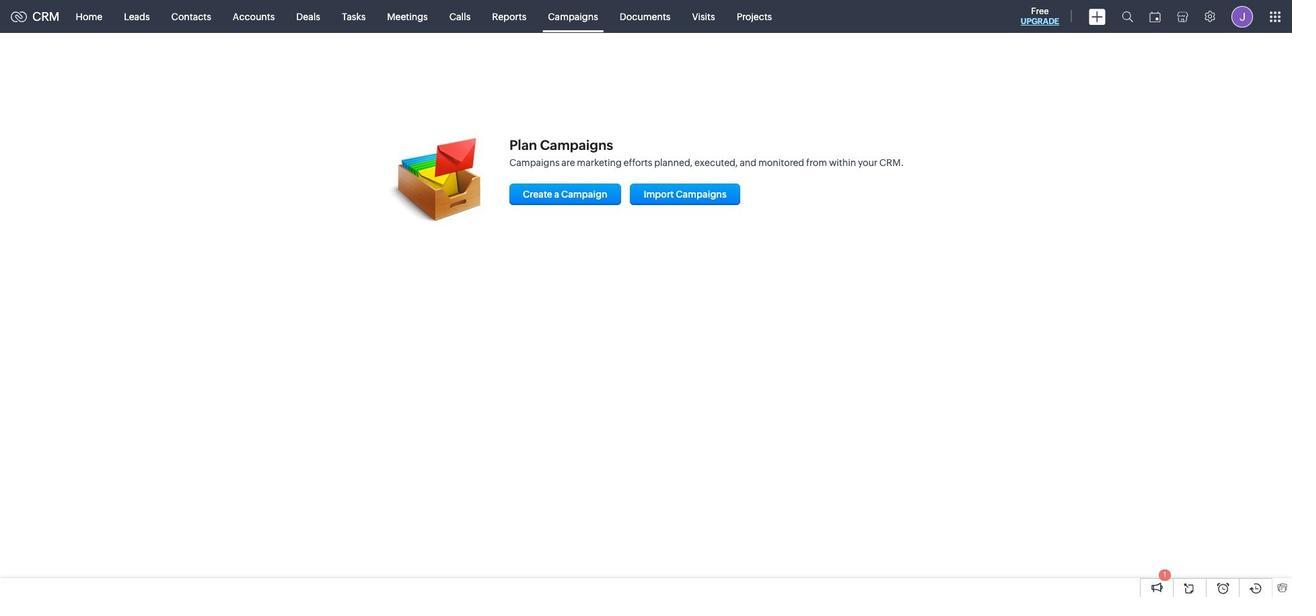 Task type: vqa. For each thing, say whether or not it's contained in the screenshot.
PROFILE ELEMENT at right
yes



Task type: locate. For each thing, give the bounding box(es) containing it.
profile element
[[1223, 0, 1261, 33]]

create menu element
[[1081, 0, 1114, 33]]



Task type: describe. For each thing, give the bounding box(es) containing it.
calendar image
[[1149, 11, 1161, 22]]

logo image
[[11, 11, 27, 22]]

search element
[[1114, 0, 1141, 33]]

profile image
[[1232, 6, 1253, 27]]

search image
[[1122, 11, 1133, 22]]

create menu image
[[1089, 8, 1106, 25]]



